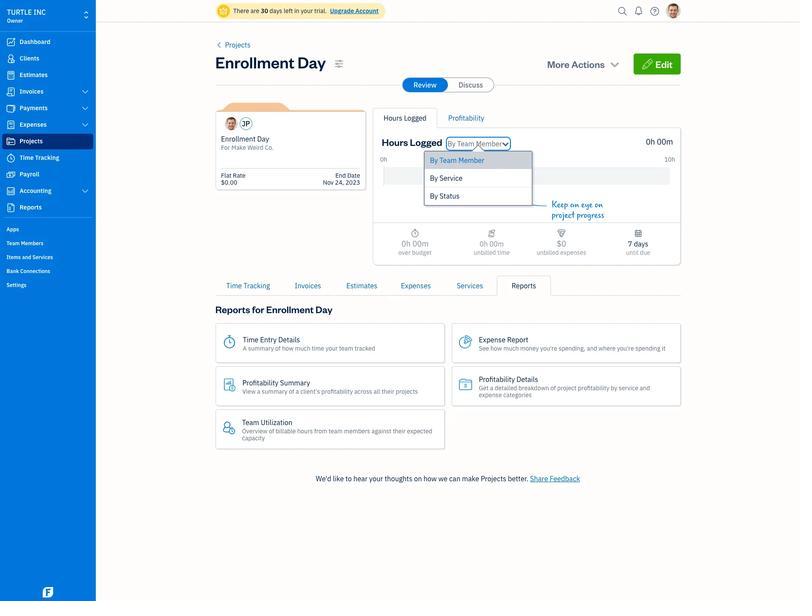 Task type: locate. For each thing, give the bounding box(es) containing it.
1 horizontal spatial days
[[634, 240, 649, 248]]

1 horizontal spatial time
[[226, 282, 242, 290]]

items and services link
[[2, 251, 93, 264]]

00m inside the 0h 00m over budget
[[413, 239, 429, 249]]

settings link
[[2, 279, 93, 292]]

projects right project image
[[20, 137, 43, 145]]

hours inside 'button'
[[384, 114, 403, 122]]

1 horizontal spatial time tracking
[[226, 282, 270, 290]]

timer image
[[6, 154, 16, 163]]

chevron large down image
[[81, 88, 89, 95]]

a right view on the bottom left of the page
[[257, 388, 261, 396]]

1 horizontal spatial your
[[326, 345, 338, 352]]

trial.
[[315, 7, 327, 15]]

00m inside 0h 00m unbilled time
[[490, 240, 504, 248]]

how up summary
[[282, 345, 294, 352]]

a right get
[[490, 384, 494, 392]]

actions
[[572, 58, 605, 70]]

you're right money
[[541, 345, 558, 352]]

more actions button
[[540, 54, 629, 75]]

chevron large down image inside payments link
[[81, 105, 89, 112]]

time tracking link up for
[[216, 276, 281, 296]]

time tracking down projects link
[[20, 154, 59, 162]]

by service option
[[425, 170, 532, 187]]

0h for 0h 00m over budget
[[402, 239, 411, 249]]

2 chevron large down image from the top
[[81, 122, 89, 129]]

enrollment right for
[[266, 303, 314, 316]]

1 vertical spatial enrollment
[[221, 135, 256, 143]]

1 horizontal spatial expenses
[[401, 282, 431, 290]]

2 you're from the left
[[618, 345, 635, 352]]

profitability up detailed
[[479, 375, 515, 384]]

0 horizontal spatial invoices link
[[2, 84, 93, 100]]

1 vertical spatial your
[[326, 345, 338, 352]]

expenses down payments
[[20, 121, 47, 129]]

1 vertical spatial days
[[634, 240, 649, 248]]

profitability for profitability summary
[[322, 388, 353, 396]]

by inside by team member 'option'
[[430, 156, 438, 165]]

projects link
[[2, 134, 93, 150]]

0 horizontal spatial your
[[301, 7, 313, 15]]

0 vertical spatial and
[[22, 254, 31, 261]]

invoices up "reports for enrollment day"
[[295, 282, 321, 290]]

by up by service
[[430, 156, 438, 165]]

1 vertical spatial reports
[[512, 282, 537, 290]]

items
[[7, 254, 21, 261]]

0 vertical spatial details
[[279, 335, 300, 344]]

details inside profitability details get a detailed breakdown of project profitability by service and expense categories
[[517, 375, 539, 384]]

tracked
[[355, 345, 376, 352]]

chevron large down image inside expenses link
[[81, 122, 89, 129]]

much up summary
[[295, 345, 311, 352]]

1 vertical spatial invoices link
[[281, 276, 335, 296]]

on inside keep an eye on project progress
[[595, 200, 603, 210]]

profitability inside profitability summary view a summary of a client's profitability across all their projects
[[322, 388, 353, 396]]

by inside by status option
[[430, 192, 438, 201]]

0 horizontal spatial 00m
[[413, 239, 429, 249]]

expenses
[[561, 249, 587, 257]]

0 vertical spatial on
[[595, 200, 603, 210]]

profitability for profitability details
[[578, 384, 610, 392]]

much inside expense report see how much money you're spending, and where you're spending it
[[504, 345, 519, 352]]

and inside main 'element'
[[22, 254, 31, 261]]

2 horizontal spatial and
[[640, 384, 651, 392]]

0 vertical spatial services
[[32, 254, 53, 261]]

0 horizontal spatial days
[[270, 7, 283, 15]]

1 horizontal spatial much
[[504, 345, 519, 352]]

a down summary
[[296, 388, 299, 396]]

0 vertical spatial invoices link
[[2, 84, 93, 100]]

you're right 'where'
[[618, 345, 635, 352]]

project down the "keep"
[[552, 211, 575, 221]]

1 vertical spatial day
[[257, 135, 269, 143]]

0 vertical spatial project
[[552, 211, 575, 221]]

estimates link for payments link
[[2, 68, 93, 83]]

days right the "30"
[[270, 7, 283, 15]]

tracking inside main 'element'
[[35, 154, 59, 162]]

by team member up service
[[430, 156, 485, 165]]

details up breakdown
[[517, 375, 539, 384]]

team up by team member 'option'
[[458, 139, 475, 148]]

0 vertical spatial day
[[298, 52, 326, 72]]

0 horizontal spatial on
[[414, 475, 422, 483]]

apps
[[7, 226, 19, 233]]

member up by team member 'option'
[[476, 139, 502, 148]]

0h 00m unbilled time
[[474, 240, 510, 257]]

hours logged down review
[[384, 114, 427, 122]]

projects
[[225, 41, 251, 49], [20, 137, 43, 145], [481, 475, 507, 483]]

0 vertical spatial reports
[[20, 204, 42, 211]]

tracking down projects link
[[35, 154, 59, 162]]

team left tracked
[[339, 345, 353, 352]]

0 horizontal spatial details
[[279, 335, 300, 344]]

status
[[440, 192, 460, 201]]

by team member up by team member 'option'
[[448, 139, 502, 148]]

member down 'by team member' 'field'
[[459, 156, 485, 165]]

profitability
[[449, 114, 485, 122], [479, 375, 515, 384], [243, 379, 279, 387]]

1 horizontal spatial unbilled
[[537, 249, 559, 257]]

1 horizontal spatial 00m
[[490, 240, 504, 248]]

profitability for profitability summary view a summary of a client's profitability across all their projects
[[243, 379, 279, 387]]

on right eye
[[595, 200, 603, 210]]

0 horizontal spatial estimates link
[[2, 68, 93, 83]]

turtle inc owner
[[7, 8, 46, 24]]

payroll
[[20, 170, 39, 178]]

1 vertical spatial time tracking link
[[216, 276, 281, 296]]

much down the report
[[504, 345, 519, 352]]

enrollment down projects button at the top of the page
[[216, 52, 295, 72]]

days up due
[[634, 240, 649, 248]]

chevron large down image
[[81, 105, 89, 112], [81, 122, 89, 129], [81, 188, 89, 195]]

team right from at the left
[[329, 427, 343, 435]]

summary down summary
[[262, 388, 288, 396]]

0 horizontal spatial time tracking
[[20, 154, 59, 162]]

1 chevron large down image from the top
[[81, 105, 89, 112]]

dashboard image
[[6, 38, 16, 47]]

time tracking
[[20, 154, 59, 162], [226, 282, 270, 290]]

0h for 0h
[[380, 156, 388, 163]]

1 vertical spatial team
[[329, 427, 343, 435]]

day up time entry details a summary of how much time your team tracked in the bottom left of the page
[[316, 303, 333, 316]]

team inside 'option'
[[440, 156, 457, 165]]

services down 0h 00m unbilled time
[[457, 282, 484, 290]]

members
[[344, 427, 370, 435]]

of inside team utilization overview of billable hours from team members against their expected capacity
[[269, 427, 274, 435]]

profitability left across at the left bottom of the page
[[322, 388, 353, 396]]

enrollment
[[216, 52, 295, 72], [221, 135, 256, 143], [266, 303, 314, 316]]

0h inside the 0h 00m over budget
[[402, 239, 411, 249]]

7 days until due
[[627, 240, 651, 257]]

team up overview
[[242, 418, 259, 427]]

project inside keep an eye on project progress
[[552, 211, 575, 221]]

0 vertical spatial time
[[498, 249, 510, 257]]

0 horizontal spatial time
[[312, 345, 324, 352]]

of down utilization
[[269, 427, 274, 435]]

and left 'where'
[[587, 345, 598, 352]]

day up co.
[[257, 135, 269, 143]]

by team member inside 'field'
[[448, 139, 502, 148]]

0h for 0h 00m
[[646, 137, 656, 147]]

1 horizontal spatial services
[[457, 282, 484, 290]]

0 horizontal spatial and
[[22, 254, 31, 261]]

1 vertical spatial hours
[[382, 136, 408, 148]]

3 chevron large down image from the top
[[81, 188, 89, 195]]

time tracking link down projects link
[[2, 150, 93, 166]]

1 vertical spatial and
[[587, 345, 598, 352]]

expenses inside main 'element'
[[20, 121, 47, 129]]

much
[[295, 345, 311, 352], [504, 345, 519, 352]]

their right against
[[393, 427, 406, 435]]

summary
[[248, 345, 274, 352], [262, 388, 288, 396]]

tracking up for
[[244, 282, 270, 290]]

1 vertical spatial hours logged
[[382, 136, 443, 148]]

00m right over
[[413, 239, 429, 249]]

time inside main 'element'
[[20, 154, 34, 162]]

time tracking up for
[[226, 282, 270, 290]]

summary inside profitability summary view a summary of a client's profitability across all their projects
[[262, 388, 288, 396]]

chevronleft image
[[216, 40, 224, 50]]

review link
[[403, 78, 448, 92]]

0 horizontal spatial time
[[20, 154, 34, 162]]

summary inside time entry details a summary of how much time your team tracked
[[248, 345, 274, 352]]

expenses link down payments link
[[2, 117, 93, 133]]

member inside 'field'
[[476, 139, 502, 148]]

summary
[[280, 379, 310, 387]]

chevron large down image inside accounting link
[[81, 188, 89, 195]]

0 vertical spatial time
[[20, 154, 34, 162]]

0 vertical spatial logged
[[404, 114, 427, 122]]

enrollment day
[[216, 52, 326, 72]]

estimates link for services link
[[335, 276, 389, 296]]

how inside time entry details a summary of how much time your team tracked
[[282, 345, 294, 352]]

to
[[346, 475, 352, 483]]

expenses link
[[2, 117, 93, 133], [389, 276, 443, 296]]

are
[[251, 7, 260, 15]]

due
[[640, 249, 651, 257]]

we'd like to hear your thoughts on how we can make projects better. share feedback
[[316, 475, 581, 483]]

0 horizontal spatial a
[[257, 388, 261, 396]]

keep
[[552, 200, 569, 210]]

0 horizontal spatial unbilled
[[474, 249, 496, 257]]

0 vertical spatial tracking
[[35, 154, 59, 162]]

profitability inside profitability summary view a summary of a client's profitability across all their projects
[[243, 379, 279, 387]]

and right service in the right bottom of the page
[[640, 384, 651, 392]]

expenses down budget
[[401, 282, 431, 290]]

logged down review
[[404, 114, 427, 122]]

profitability inside profitability details get a detailed breakdown of project profitability by service and expense categories
[[479, 375, 515, 384]]

edit link
[[634, 54, 681, 75]]

summary down the entry
[[248, 345, 274, 352]]

over
[[399, 249, 411, 257]]

2 vertical spatial chevron large down image
[[81, 188, 89, 195]]

reports link
[[2, 200, 93, 216], [497, 276, 551, 296]]

0 vertical spatial by team member
[[448, 139, 502, 148]]

time tracking link
[[2, 150, 93, 166], [216, 276, 281, 296]]

in
[[295, 7, 300, 15]]

0h inside 0h 00m unbilled time
[[480, 240, 488, 248]]

profitability up view on the bottom left of the page
[[243, 379, 279, 387]]

upgrade
[[330, 7, 354, 15]]

7
[[629, 240, 633, 248]]

invoices
[[20, 88, 44, 95], [295, 282, 321, 290]]

of right breakdown
[[551, 384, 556, 392]]

profitability up 'by team member' 'field'
[[449, 114, 485, 122]]

and inside expense report see how much money you're spending, and where you're spending it
[[587, 345, 598, 352]]

1 vertical spatial chevron large down image
[[81, 122, 89, 129]]

0 horizontal spatial reports link
[[2, 200, 93, 216]]

enrollment inside enrollment day for make weird co.
[[221, 135, 256, 143]]

a
[[490, 384, 494, 392], [257, 388, 261, 396], [296, 388, 299, 396]]

0 vertical spatial summary
[[248, 345, 274, 352]]

0 horizontal spatial projects
[[20, 137, 43, 145]]

team up by service
[[440, 156, 457, 165]]

chevron large down image for expenses
[[81, 122, 89, 129]]

of inside profitability details get a detailed breakdown of project profitability by service and expense categories
[[551, 384, 556, 392]]

0 horizontal spatial reports
[[20, 204, 42, 211]]

by inside by service option
[[430, 174, 438, 183]]

keep an eye on project progress
[[552, 200, 605, 221]]

notifications image
[[632, 2, 646, 20]]

unbilled down expenses icon
[[537, 249, 559, 257]]

day left settings for this project image at the top of page
[[298, 52, 326, 72]]

reports
[[20, 204, 42, 211], [512, 282, 537, 290], [216, 303, 250, 316]]

projects right 'chevronleft' icon on the top of the page
[[225, 41, 251, 49]]

estimates link
[[2, 68, 93, 83], [335, 276, 389, 296]]

your
[[301, 7, 313, 15], [326, 345, 338, 352], [369, 475, 383, 483]]

1 vertical spatial invoices
[[295, 282, 321, 290]]

1 horizontal spatial and
[[587, 345, 598, 352]]

logged
[[404, 114, 427, 122], [410, 136, 443, 148]]

more actions
[[548, 58, 605, 70]]

1 vertical spatial time
[[312, 345, 324, 352]]

0 vertical spatial time tracking
[[20, 154, 59, 162]]

1 horizontal spatial details
[[517, 375, 539, 384]]

time
[[498, 249, 510, 257], [312, 345, 324, 352]]

day
[[298, 52, 326, 72], [257, 135, 269, 143], [316, 303, 333, 316]]

projects right "make" at bottom
[[481, 475, 507, 483]]

reports inside main 'element'
[[20, 204, 42, 211]]

2 horizontal spatial your
[[369, 475, 383, 483]]

0 horizontal spatial profitability
[[322, 388, 353, 396]]

projects button
[[216, 40, 251, 50]]

invoices image
[[488, 228, 496, 239]]

invoices link up payments link
[[2, 84, 93, 100]]

invoices up payments
[[20, 88, 44, 95]]

2 vertical spatial enrollment
[[266, 303, 314, 316]]

by down profitability button
[[448, 139, 456, 148]]

list box containing by team member
[[425, 152, 532, 205]]

clients
[[20, 54, 39, 62]]

2 much from the left
[[504, 345, 519, 352]]

0 vertical spatial your
[[301, 7, 313, 15]]

profitability summary view a summary of a client's profitability across all their projects
[[243, 379, 418, 396]]

report
[[508, 335, 529, 344]]

on right thoughts
[[414, 475, 422, 483]]

1 vertical spatial project
[[558, 384, 577, 392]]

of down summary
[[289, 388, 294, 396]]

more
[[548, 58, 570, 70]]

1 horizontal spatial you're
[[618, 345, 635, 352]]

1 horizontal spatial time
[[498, 249, 510, 257]]

time
[[20, 154, 34, 162], [226, 282, 242, 290], [243, 335, 259, 344]]

and inside profitability details get a detailed breakdown of project profitability by service and expense categories
[[640, 384, 651, 392]]

chevron large down image for accounting
[[81, 188, 89, 195]]

project right breakdown
[[558, 384, 577, 392]]

team down apps
[[7, 240, 20, 247]]

by service
[[430, 174, 463, 183]]

by team member inside 'option'
[[430, 156, 485, 165]]

your right hear
[[369, 475, 383, 483]]

profitability details get a detailed breakdown of project profitability by service and expense categories
[[479, 375, 651, 399]]

utilization
[[261, 418, 293, 427]]

hours logged button
[[384, 113, 427, 123]]

list box
[[425, 152, 532, 205]]

hours logged down "hours logged" 'button'
[[382, 136, 443, 148]]

team
[[458, 139, 475, 148], [440, 156, 457, 165], [7, 240, 20, 247], [242, 418, 259, 427]]

of down the entry
[[276, 345, 281, 352]]

unbilled down the invoices image
[[474, 249, 496, 257]]

client image
[[6, 54, 16, 63]]

services
[[32, 254, 53, 261], [457, 282, 484, 290]]

0 horizontal spatial invoices
[[20, 88, 44, 95]]

0 horizontal spatial how
[[282, 345, 294, 352]]

profitability for profitability
[[449, 114, 485, 122]]

like
[[333, 475, 344, 483]]

a inside profitability details get a detailed breakdown of project profitability by service and expense categories
[[490, 384, 494, 392]]

crown image
[[219, 6, 228, 15]]

inc
[[34, 8, 46, 17]]

enrollment up make
[[221, 135, 256, 143]]

summary for profitability
[[262, 388, 288, 396]]

0 vertical spatial chevron large down image
[[81, 105, 89, 112]]

expenses link down budget
[[389, 276, 443, 296]]

overview
[[242, 427, 268, 435]]

their right all
[[382, 388, 395, 396]]

invoices link up "reports for enrollment day"
[[281, 276, 335, 296]]

by inside 'by team member' 'field'
[[448, 139, 456, 148]]

and right items
[[22, 254, 31, 261]]

2 unbilled from the left
[[537, 249, 559, 257]]

how left we
[[424, 475, 437, 483]]

1 vertical spatial by team member
[[430, 156, 485, 165]]

a
[[243, 345, 247, 352]]

2 horizontal spatial how
[[491, 345, 503, 352]]

team inside main 'element'
[[7, 240, 20, 247]]

1 horizontal spatial reports link
[[497, 276, 551, 296]]

0 horizontal spatial much
[[295, 345, 311, 352]]

team inside team utilization overview of billable hours from team members against their expected capacity
[[329, 427, 343, 435]]

by team member for 'by team member' 'field'
[[448, 139, 502, 148]]

member inside 'option'
[[459, 156, 485, 165]]

by for by service option
[[430, 174, 438, 183]]

time entry details a summary of how much time your team tracked
[[243, 335, 376, 352]]

0 vertical spatial estimates link
[[2, 68, 93, 83]]

1 horizontal spatial expenses link
[[389, 276, 443, 296]]

0 vertical spatial days
[[270, 7, 283, 15]]

end
[[336, 172, 346, 180]]

projects inside main 'element'
[[20, 137, 43, 145]]

1 horizontal spatial on
[[595, 200, 603, 210]]

00m down the invoices image
[[490, 240, 504, 248]]

projects inside button
[[225, 41, 251, 49]]

discuss link
[[449, 78, 494, 92]]

0 horizontal spatial time tracking link
[[2, 150, 93, 166]]

00m for 0h 00m
[[657, 137, 674, 147]]

Hours Logged Group By field
[[448, 139, 509, 149]]

feedback
[[550, 475, 581, 483]]

team inside time entry details a summary of how much time your team tracked
[[339, 345, 353, 352]]

for
[[221, 144, 230, 152]]

bank connections
[[7, 268, 50, 275]]

2 vertical spatial your
[[369, 475, 383, 483]]

go to help image
[[648, 5, 662, 18]]

bank connections link
[[2, 265, 93, 278]]

by left the status
[[430, 192, 438, 201]]

enrollment for enrollment day
[[216, 52, 295, 72]]

see
[[479, 345, 490, 352]]

invoices inside main 'element'
[[20, 88, 44, 95]]

spending
[[636, 345, 661, 352]]

unbilled inside 0h 00m unbilled time
[[474, 249, 496, 257]]

your left tracked
[[326, 345, 338, 352]]

report image
[[6, 204, 16, 212]]

2 vertical spatial time
[[243, 335, 259, 344]]

profitability inside profitability details get a detailed breakdown of project profitability by service and expense categories
[[578, 384, 610, 392]]

0 horizontal spatial estimates
[[20, 71, 48, 79]]

how down expense
[[491, 345, 503, 352]]

details right the entry
[[279, 335, 300, 344]]

review
[[414, 81, 437, 89]]

1 vertical spatial summary
[[262, 388, 288, 396]]

0h for 0h 00m unbilled time
[[480, 240, 488, 248]]

2 horizontal spatial reports
[[512, 282, 537, 290]]

5h
[[523, 156, 530, 163]]

2 vertical spatial and
[[640, 384, 651, 392]]

0 vertical spatial time tracking link
[[2, 150, 93, 166]]

0 horizontal spatial expenses
[[20, 121, 47, 129]]

00m up 10h
[[657, 137, 674, 147]]

1 unbilled from the left
[[474, 249, 496, 257]]

1 much from the left
[[295, 345, 311, 352]]

0 vertical spatial estimates
[[20, 71, 48, 79]]

discuss
[[459, 81, 483, 89]]

day inside enrollment day for make weird co.
[[257, 135, 269, 143]]

logged inside 'button'
[[404, 114, 427, 122]]

member
[[476, 139, 502, 148], [459, 156, 485, 165]]

services up 'bank connections' link
[[32, 254, 53, 261]]

by left service
[[430, 174, 438, 183]]

your right the in at the top left
[[301, 7, 313, 15]]

1 vertical spatial services
[[457, 282, 484, 290]]

1 vertical spatial projects
[[20, 137, 43, 145]]

logged down "hours logged" 'button'
[[410, 136, 443, 148]]

1 vertical spatial estimates link
[[335, 276, 389, 296]]

profitability left by
[[578, 384, 610, 392]]

1 vertical spatial tracking
[[244, 282, 270, 290]]



Task type: describe. For each thing, give the bounding box(es) containing it.
share feedback button
[[530, 474, 581, 484]]

expenses image
[[557, 228, 567, 239]]

$0.00
[[221, 179, 238, 187]]

by
[[611, 384, 618, 392]]

project inside profitability details get a detailed breakdown of project profitability by service and expense categories
[[558, 384, 577, 392]]

from
[[315, 427, 327, 435]]

by team member for list box containing by team member
[[430, 156, 485, 165]]

unbilled inside $0 unbilled expenses
[[537, 249, 559, 257]]

payments link
[[2, 101, 93, 116]]

day for enrollment day
[[298, 52, 326, 72]]

pencil image
[[642, 58, 654, 70]]

all
[[374, 388, 380, 396]]

how inside expense report see how much money you're spending, and where you're spending it
[[491, 345, 503, 352]]

dashboard link
[[2, 34, 93, 50]]

time inside time entry details a summary of how much time your team tracked
[[243, 335, 259, 344]]

items and services
[[7, 254, 53, 261]]

settings for this project image
[[335, 59, 344, 69]]

details inside time entry details a summary of how much time your team tracked
[[279, 335, 300, 344]]

a for profitability details
[[490, 384, 494, 392]]

payment image
[[6, 104, 16, 113]]

settings
[[7, 282, 27, 289]]

nov
[[323, 179, 334, 187]]

across
[[355, 388, 372, 396]]

1 horizontal spatial invoices link
[[281, 276, 335, 296]]

view
[[243, 388, 256, 396]]

chart image
[[6, 187, 16, 196]]

time inside time entry details a summary of how much time your team tracked
[[312, 345, 324, 352]]

enrollment day for make weird co.
[[221, 135, 274, 152]]

team members link
[[2, 237, 93, 250]]

their inside team utilization overview of billable hours from team members against their expected capacity
[[393, 427, 406, 435]]

time tracking inside main 'element'
[[20, 154, 59, 162]]

calendar image
[[635, 228, 643, 239]]

invoices link inside main 'element'
[[2, 84, 93, 100]]

services inside main 'element'
[[32, 254, 53, 261]]

search image
[[616, 5, 630, 18]]

end date nov 24, 2023
[[323, 172, 360, 187]]

1 horizontal spatial estimates
[[347, 282, 378, 290]]

1 vertical spatial time
[[226, 282, 242, 290]]

of inside time entry details a summary of how much time your team tracked
[[276, 345, 281, 352]]

expense report see how much money you're spending, and where you're spending it
[[479, 335, 666, 352]]

enrollment for enrollment day for make weird co.
[[221, 135, 256, 143]]

rate
[[233, 172, 246, 180]]

apps link
[[2, 223, 93, 236]]

summary for time
[[248, 345, 274, 352]]

freshbooks image
[[41, 588, 55, 598]]

estimate image
[[6, 71, 16, 80]]

$0 unbilled expenses
[[537, 239, 587, 257]]

money
[[521, 345, 539, 352]]

expense
[[479, 335, 506, 344]]

1 horizontal spatial reports
[[216, 303, 250, 316]]

10h
[[665, 156, 676, 163]]

team members
[[7, 240, 44, 247]]

payroll link
[[2, 167, 93, 183]]

0h 00m over budget
[[399, 239, 432, 257]]

make
[[462, 475, 480, 483]]

eye
[[582, 200, 593, 210]]

1 vertical spatial on
[[414, 475, 422, 483]]

it
[[662, 345, 666, 352]]

0h 00m
[[646, 137, 674, 147]]

client's
[[301, 388, 320, 396]]

project image
[[6, 137, 16, 146]]

team inside team utilization overview of billable hours from team members against their expected capacity
[[242, 418, 259, 427]]

reports for enrollment day
[[216, 303, 333, 316]]

team inside 'field'
[[458, 139, 475, 148]]

1 horizontal spatial time tracking link
[[216, 276, 281, 296]]

account
[[356, 7, 379, 15]]

00m for 0h 00m over budget
[[413, 239, 429, 249]]

invoice image
[[6, 88, 16, 96]]

breakdown
[[519, 384, 550, 392]]

of inside profitability summary view a summary of a client's profitability across all their projects
[[289, 388, 294, 396]]

there
[[233, 7, 249, 15]]

expected
[[407, 427, 433, 435]]

1 horizontal spatial a
[[296, 388, 299, 396]]

1 vertical spatial reports link
[[497, 276, 551, 296]]

co.
[[265, 144, 274, 152]]

capacity
[[242, 434, 265, 442]]

1 horizontal spatial invoices
[[295, 282, 321, 290]]

budget
[[412, 249, 432, 257]]

day for enrollment day for make weird co.
[[257, 135, 269, 143]]

service
[[440, 174, 463, 183]]

chevrondown image
[[609, 58, 621, 70]]

hear
[[354, 475, 368, 483]]

member for list box containing by team member
[[459, 156, 485, 165]]

1 horizontal spatial tracking
[[244, 282, 270, 290]]

services link
[[443, 276, 497, 296]]

0 vertical spatial reports link
[[2, 200, 93, 216]]

dashboard
[[20, 38, 50, 46]]

connections
[[20, 268, 50, 275]]

entry
[[260, 335, 277, 344]]

can
[[450, 475, 461, 483]]

weird
[[248, 144, 264, 152]]

jp
[[242, 119, 250, 128]]

members
[[21, 240, 44, 247]]

left
[[284, 7, 293, 15]]

where
[[599, 345, 616, 352]]

your inside time entry details a summary of how much time your team tracked
[[326, 345, 338, 352]]

24,
[[335, 179, 344, 187]]

their inside profitability summary view a summary of a client's profitability across all their projects
[[382, 388, 395, 396]]

upgrade account link
[[329, 7, 379, 15]]

00m for 0h 00m unbilled time
[[490, 240, 504, 248]]

estimates inside main 'element'
[[20, 71, 48, 79]]

get
[[479, 384, 489, 392]]

a for profitability summary
[[257, 388, 261, 396]]

projects
[[396, 388, 418, 396]]

we
[[439, 475, 448, 483]]

0 vertical spatial hours logged
[[384, 114, 427, 122]]

progress
[[577, 211, 605, 221]]

30
[[261, 7, 268, 15]]

1 vertical spatial expenses
[[401, 282, 431, 290]]

team utilization overview of billable hours from team members against their expected capacity
[[242, 418, 433, 442]]

accounting
[[20, 187, 51, 195]]

member for 'by team member' 'field'
[[476, 139, 502, 148]]

billable
[[276, 427, 296, 435]]

by for by team member 'option'
[[430, 156, 438, 165]]

main element
[[0, 0, 118, 602]]

we'd
[[316, 475, 331, 483]]

2 vertical spatial day
[[316, 303, 333, 316]]

thoughts
[[385, 475, 413, 483]]

until
[[627, 249, 639, 257]]

2 vertical spatial projects
[[481, 475, 507, 483]]

by team member option
[[425, 152, 532, 170]]

edit
[[656, 58, 673, 70]]

2023
[[346, 179, 360, 187]]

spending,
[[559, 345, 586, 352]]

0 vertical spatial expenses link
[[2, 117, 93, 133]]

time inside 0h 00m unbilled time
[[498, 249, 510, 257]]

there are 30 days left in your trial. upgrade account
[[233, 7, 379, 15]]

owner
[[7, 17, 23, 24]]

expense image
[[6, 121, 16, 129]]

chevron large down image for payments
[[81, 105, 89, 112]]

timetracking image
[[411, 228, 420, 239]]

profitability for profitability details get a detailed breakdown of project profitability by service and expense categories
[[479, 375, 515, 384]]

money image
[[6, 170, 16, 179]]

1 vertical spatial logged
[[410, 136, 443, 148]]

by for by status option
[[430, 192, 438, 201]]

flat
[[221, 172, 232, 180]]

categories
[[504, 391, 532, 399]]

by status option
[[425, 187, 532, 205]]

much inside time entry details a summary of how much time your team tracked
[[295, 345, 311, 352]]

by status
[[430, 192, 460, 201]]

1 you're from the left
[[541, 345, 558, 352]]

for
[[252, 303, 265, 316]]

days inside 7 days until due
[[634, 240, 649, 248]]

payments
[[20, 104, 48, 112]]

1 horizontal spatial how
[[424, 475, 437, 483]]



Task type: vqa. For each thing, say whether or not it's contained in the screenshot.
1st Description from the top of the page
no



